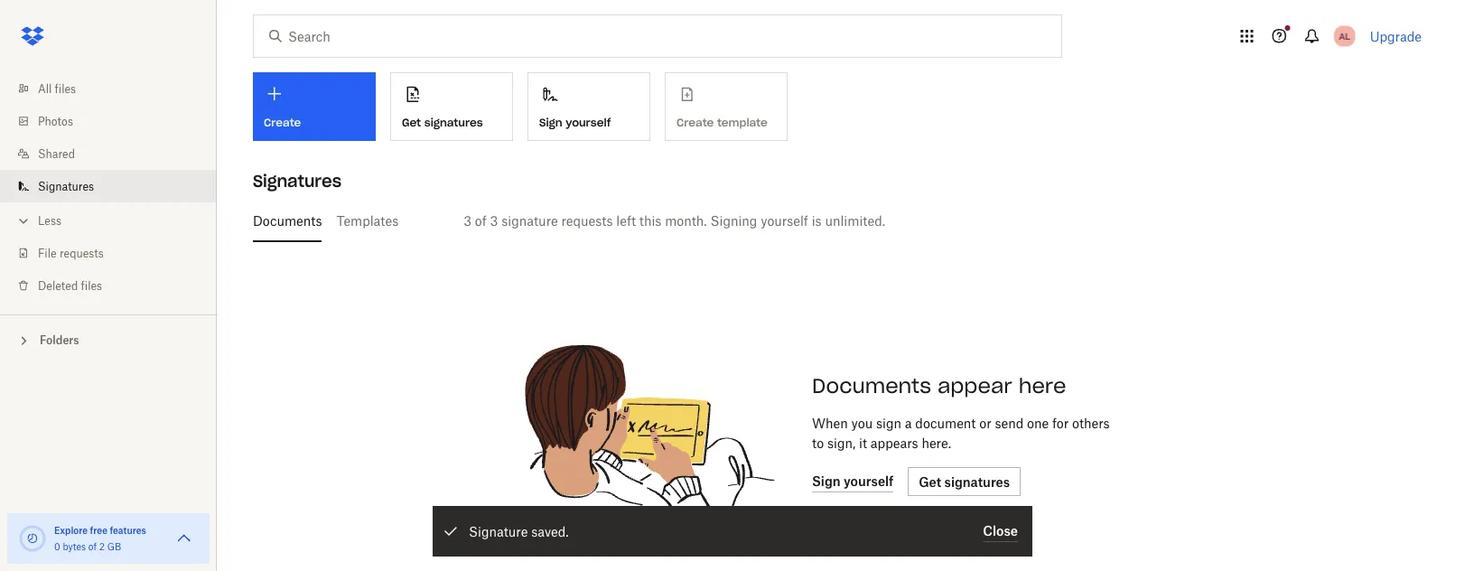 Task type: describe. For each thing, give the bounding box(es) containing it.
Search in folder "Dropbox" text field
[[288, 26, 1025, 46]]

0 horizontal spatial get signatures button
[[390, 72, 513, 141]]

features
[[110, 525, 146, 536]]

all files link
[[14, 72, 217, 105]]

file
[[38, 246, 57, 260]]

signature saved.
[[469, 524, 569, 539]]

upgrade
[[1371, 28, 1422, 44]]

create
[[264, 116, 301, 130]]

photos link
[[14, 105, 217, 137]]

photos
[[38, 114, 73, 128]]

tab list containing documents
[[253, 199, 1415, 242]]

signing
[[711, 213, 758, 228]]

folders
[[40, 333, 79, 347]]

explore
[[54, 525, 88, 536]]

document
[[916, 415, 976, 431]]

it
[[859, 435, 868, 450]]

all files
[[38, 82, 76, 95]]

0 horizontal spatial signatures
[[425, 115, 483, 129]]

upgrade link
[[1371, 28, 1422, 44]]

here
[[1019, 373, 1067, 399]]

0 vertical spatial yourself
[[566, 115, 611, 129]]

close button
[[983, 521, 1018, 542]]

create button
[[253, 72, 376, 141]]

less image
[[14, 212, 33, 230]]

is
[[812, 213, 822, 228]]

unlimited.
[[825, 213, 886, 228]]

free
[[90, 525, 108, 536]]

close
[[983, 523, 1018, 539]]

send
[[995, 415, 1024, 431]]

files for all files
[[55, 82, 76, 95]]

1 horizontal spatial sign yourself
[[812, 474, 894, 489]]

to
[[812, 435, 824, 450]]

alert containing close
[[433, 506, 1033, 557]]

appears
[[871, 435, 919, 450]]

or
[[980, 415, 992, 431]]

1 horizontal spatial signatures
[[253, 170, 342, 191]]

gb
[[107, 541, 121, 552]]

2 vertical spatial yourself
[[844, 474, 894, 489]]

dropbox image
[[14, 18, 51, 54]]

signatures list item
[[0, 170, 217, 202]]

deleted files
[[38, 279, 102, 292]]

shared
[[38, 147, 75, 160]]

0 horizontal spatial sign
[[540, 115, 563, 129]]

0
[[54, 541, 60, 552]]

0 vertical spatial sign yourself button
[[528, 72, 651, 141]]

signatures inside list item
[[38, 179, 94, 193]]



Task type: locate. For each thing, give the bounding box(es) containing it.
yourself
[[566, 115, 611, 129], [761, 213, 809, 228], [844, 474, 894, 489]]

1 vertical spatial documents
[[812, 373, 932, 399]]

get signatures button
[[390, 72, 513, 141], [908, 467, 1021, 496]]

3
[[464, 213, 472, 228], [490, 213, 498, 228]]

list containing all files
[[0, 61, 217, 314]]

signature
[[469, 524, 528, 539]]

sign
[[877, 415, 902, 431]]

0 horizontal spatial of
[[88, 541, 97, 552]]

0 horizontal spatial files
[[55, 82, 76, 95]]

0 horizontal spatial get
[[402, 115, 421, 129]]

sign,
[[828, 435, 856, 450]]

signatures link
[[14, 170, 217, 202]]

for
[[1053, 415, 1069, 431]]

file requests
[[38, 246, 104, 260]]

signatures
[[425, 115, 483, 129], [945, 474, 1010, 489]]

documents for documents
[[253, 213, 322, 228]]

1 vertical spatial get signatures button
[[908, 467, 1021, 496]]

all
[[38, 82, 52, 95]]

appear
[[938, 373, 1013, 399]]

when
[[812, 415, 848, 431]]

less
[[38, 214, 61, 227]]

documents
[[253, 213, 322, 228], [812, 373, 932, 399]]

1 horizontal spatial 3
[[490, 213, 498, 228]]

requests left left
[[562, 213, 613, 228]]

0 vertical spatial get signatures
[[402, 115, 483, 129]]

signatures up documents tab
[[253, 170, 342, 191]]

of inside tab list
[[475, 213, 487, 228]]

bytes
[[63, 541, 86, 552]]

of
[[475, 213, 487, 228], [88, 541, 97, 552]]

1 vertical spatial files
[[81, 279, 102, 292]]

1 horizontal spatial documents
[[812, 373, 932, 399]]

1 vertical spatial sign
[[812, 474, 841, 489]]

0 vertical spatial files
[[55, 82, 76, 95]]

one
[[1028, 415, 1049, 431]]

0 horizontal spatial sign yourself button
[[528, 72, 651, 141]]

month.
[[665, 213, 707, 228]]

1 vertical spatial requests
[[60, 246, 104, 260]]

1 3 from the left
[[464, 213, 472, 228]]

shared link
[[14, 137, 217, 170]]

deleted files link
[[14, 269, 217, 302]]

0 horizontal spatial requests
[[60, 246, 104, 260]]

signatures down shared
[[38, 179, 94, 193]]

files right deleted
[[81, 279, 102, 292]]

documents tab
[[253, 199, 322, 242]]

documents for documents appear here
[[812, 373, 932, 399]]

0 vertical spatial requests
[[562, 213, 613, 228]]

0 vertical spatial get
[[402, 115, 421, 129]]

3 of 3 signature requests left this month. signing yourself is unlimited.
[[464, 213, 886, 228]]

0 vertical spatial signatures
[[425, 115, 483, 129]]

get signatures
[[402, 115, 483, 129], [919, 474, 1010, 489]]

when you sign a document or send one for others to sign, it appears here.
[[812, 415, 1110, 450]]

1 horizontal spatial requests
[[562, 213, 613, 228]]

1 horizontal spatial get
[[919, 474, 942, 489]]

documents up you
[[812, 373, 932, 399]]

get
[[402, 115, 421, 129], [919, 474, 942, 489]]

documents appear here
[[812, 373, 1067, 399]]

of left 2
[[88, 541, 97, 552]]

al button
[[1331, 22, 1360, 51]]

1 vertical spatial sign yourself
[[812, 474, 894, 489]]

1 vertical spatial signatures
[[945, 474, 1010, 489]]

files
[[55, 82, 76, 95], [81, 279, 102, 292]]

sign
[[540, 115, 563, 129], [812, 474, 841, 489]]

requests inside tab list
[[562, 213, 613, 228]]

signature
[[502, 213, 558, 228]]

0 vertical spatial sign yourself
[[540, 115, 611, 129]]

1 vertical spatial yourself
[[761, 213, 809, 228]]

left
[[617, 213, 636, 228]]

1 horizontal spatial get signatures button
[[908, 467, 1021, 496]]

files right all
[[55, 82, 76, 95]]

documents inside tab list
[[253, 213, 322, 228]]

0 horizontal spatial 3
[[464, 213, 472, 228]]

1 horizontal spatial signatures
[[945, 474, 1010, 489]]

folders button
[[0, 326, 217, 353]]

2 horizontal spatial yourself
[[844, 474, 894, 489]]

templates tab
[[337, 199, 399, 242]]

sign yourself
[[540, 115, 611, 129], [812, 474, 894, 489]]

0 horizontal spatial signatures
[[38, 179, 94, 193]]

signatures
[[253, 170, 342, 191], [38, 179, 94, 193]]

0 horizontal spatial yourself
[[566, 115, 611, 129]]

files inside deleted files link
[[81, 279, 102, 292]]

1 horizontal spatial of
[[475, 213, 487, 228]]

explore free features 0 bytes of 2 gb
[[54, 525, 146, 552]]

of left "signature"
[[475, 213, 487, 228]]

you
[[852, 415, 873, 431]]

tab list
[[253, 199, 1415, 242]]

1 horizontal spatial files
[[81, 279, 102, 292]]

1 vertical spatial sign yourself button
[[812, 471, 894, 493]]

1 horizontal spatial get signatures
[[919, 474, 1010, 489]]

sign yourself button
[[528, 72, 651, 141], [812, 471, 894, 493]]

templates
[[337, 213, 399, 228]]

quota usage element
[[18, 524, 47, 553]]

requests
[[562, 213, 613, 228], [60, 246, 104, 260]]

0 horizontal spatial documents
[[253, 213, 322, 228]]

files for deleted files
[[81, 279, 102, 292]]

others
[[1073, 415, 1110, 431]]

2 3 from the left
[[490, 213, 498, 228]]

a
[[905, 415, 912, 431]]

here.
[[922, 435, 952, 450]]

1 horizontal spatial sign yourself button
[[812, 471, 894, 493]]

2
[[99, 541, 105, 552]]

file requests link
[[14, 237, 217, 269]]

1 horizontal spatial sign
[[812, 474, 841, 489]]

requests right file
[[60, 246, 104, 260]]

0 horizontal spatial sign yourself
[[540, 115, 611, 129]]

0 vertical spatial sign
[[540, 115, 563, 129]]

alert
[[433, 506, 1033, 557]]

1 vertical spatial of
[[88, 541, 97, 552]]

0 vertical spatial documents
[[253, 213, 322, 228]]

documents left templates
[[253, 213, 322, 228]]

deleted
[[38, 279, 78, 292]]

saved.
[[532, 524, 569, 539]]

of inside explore free features 0 bytes of 2 gb
[[88, 541, 97, 552]]

files inside all files link
[[55, 82, 76, 95]]

1 horizontal spatial yourself
[[761, 213, 809, 228]]

1 vertical spatial get signatures
[[919, 474, 1010, 489]]

al
[[1340, 30, 1351, 42]]

1 vertical spatial get
[[919, 474, 942, 489]]

0 vertical spatial get signatures button
[[390, 72, 513, 141]]

list
[[0, 61, 217, 314]]

this
[[640, 213, 662, 228]]

0 vertical spatial of
[[475, 213, 487, 228]]

0 horizontal spatial get signatures
[[402, 115, 483, 129]]



Task type: vqa. For each thing, say whether or not it's contained in the screenshot.
the "Security"
no



